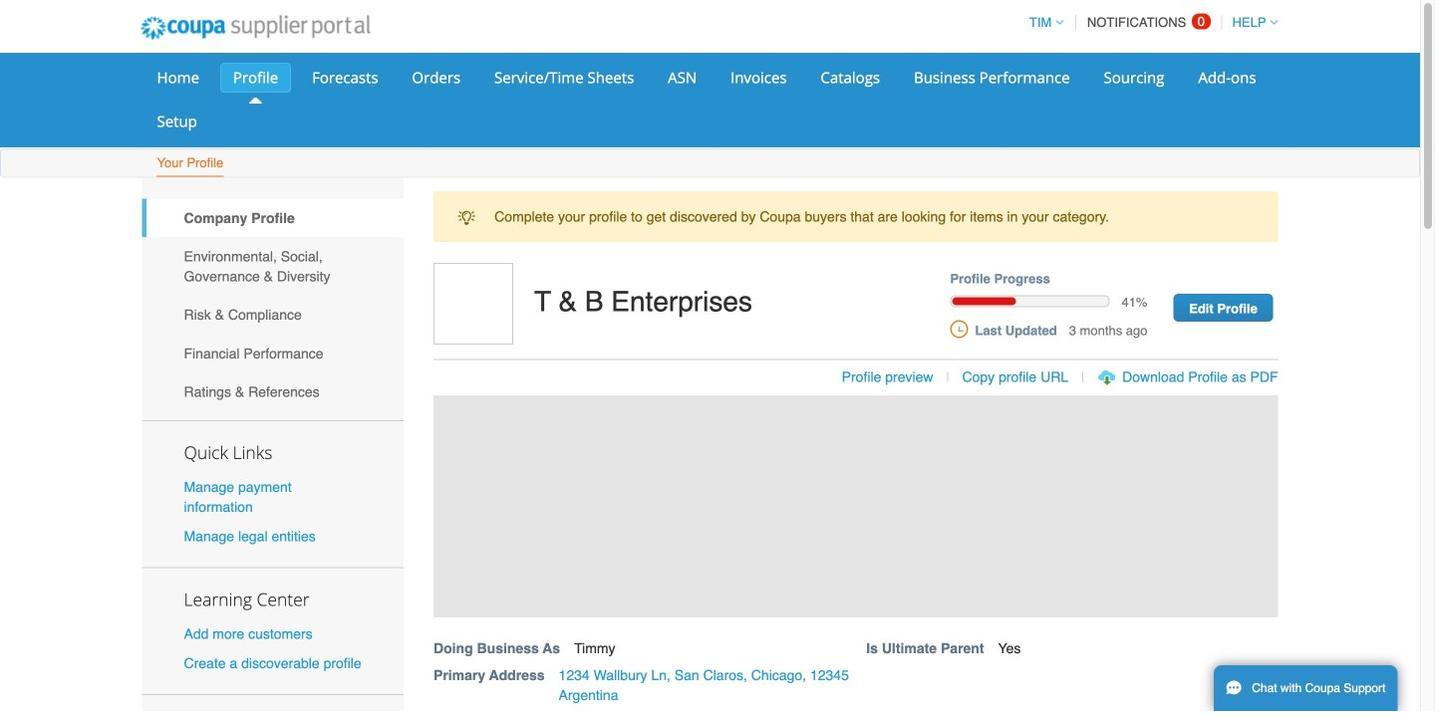 Task type: describe. For each thing, give the bounding box(es) containing it.
background image
[[433, 396, 1278, 618]]

coupa supplier portal image
[[127, 3, 384, 53]]



Task type: locate. For each thing, give the bounding box(es) containing it.
alert
[[433, 192, 1278, 242]]

banner
[[427, 263, 1299, 712]]

t & b enterprises image
[[433, 263, 513, 345]]

navigation
[[1020, 3, 1278, 42]]



